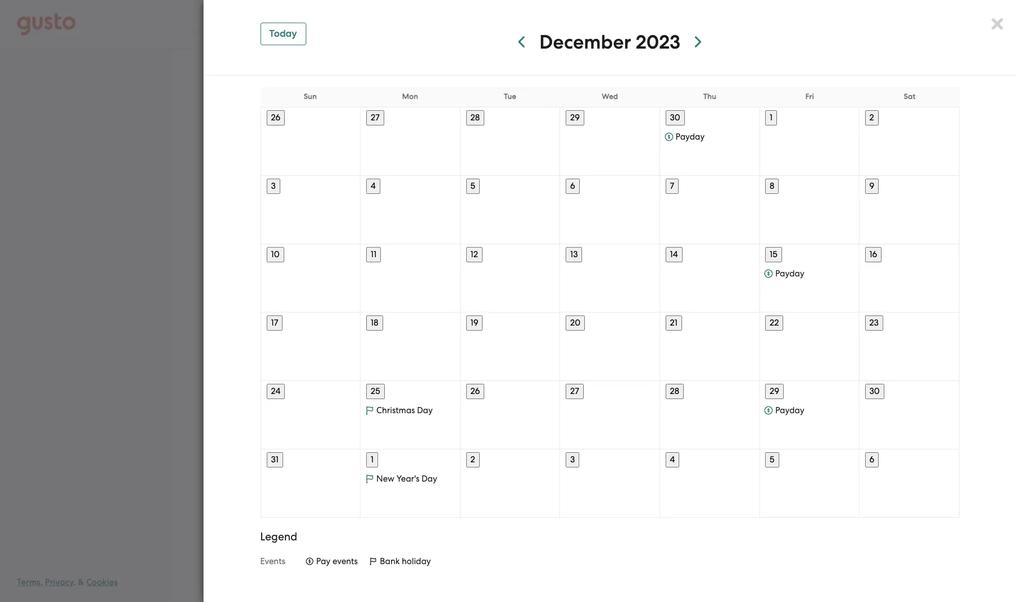 Task type: describe. For each thing, give the bounding box(es) containing it.
0 horizontal spatial 2
[[471, 455, 475, 465]]

or right the msn,
[[348, 537, 356, 546]]

and up qualify
[[464, 483, 478, 492]]

thu column header
[[704, 92, 717, 101]]

sign inside to qualify, your referee must sign up for gusto by january 31st, 2024 and run one or more paid payrolls. within thirty (30) calendar days of your referee's first paid invoice, you will receive a $500 visa gift card and your referee will receive a $100 visa gift card. additionally, if you qualify pursuant to these terms and your referee onboards ten (10) or more employees prior to the first payroll run and invoice paid, the incentive offered to you above will increase to $1,000 and the incentive for your referee will increase to $200. in order to be eligible for the promotion payouts, both the referrer account and the referee account must be open at the time the payouts are issued. you cannot participate in pay-per-click advertising on trademarked terms, including any derivations, variations or misspellings thereof, for search or content- based campaigns on google, msn, or yahoo. for the purposes of these terms, trademarked terms include gusto, gusto payroll, gusto hr, gusto benefits, zenpayroll, gusto coupon, gusto.com and buy gusto (all keywords apply as broad match).
[[322, 483, 337, 492]]

1 vertical spatial be
[[239, 523, 248, 532]]

privacy link
[[45, 577, 74, 587]]

month view table
[[260, 87, 960, 529]]

0 horizontal spatial time
[[263, 85, 279, 93]]

2 vertical spatial gift
[[364, 496, 376, 505]]

invite
[[243, 285, 280, 303]]

referral
[[304, 138, 336, 150]]

0 vertical spatial receive
[[852, 483, 877, 492]]

copy for copy and share your link
[[243, 188, 278, 206]]

referrals image
[[788, 10, 796, 18]]

0 vertical spatial $100
[[344, 106, 387, 129]]

tue column header
[[504, 92, 516, 101]]

2 . they sign up and run their
[[776, 269, 902, 281]]

1 horizontal spatial 3 button
[[566, 452, 580, 468]]

facebook
[[332, 251, 371, 261]]

facebook button
[[328, 250, 375, 262]]

on:
[[314, 250, 328, 262]]

1 increase from the left
[[344, 510, 374, 519]]

0 horizontal spatial 4 cell
[[361, 176, 461, 194]]

share the link on: facebook
[[252, 250, 371, 262]]

×
[[990, 8, 1005, 37]]

2 account from the left
[[930, 510, 959, 519]]

23 button
[[865, 315, 884, 331]]

3 for the rightmost 3 cell
[[571, 455, 575, 465]]

will up referrer
[[838, 483, 850, 492]]

11 cell
[[361, 244, 461, 262]]

10 inside button
[[271, 249, 280, 259]]

0 horizontal spatial 4 button
[[366, 179, 380, 194]]

gusto down the including
[[674, 537, 695, 546]]

will up payouts
[[330, 510, 342, 519]]

sun
[[304, 92, 317, 101]]

2 paid from the left
[[777, 483, 793, 492]]

for down offer
[[272, 106, 297, 129]]

1 horizontal spatial 26
[[471, 386, 480, 396]]

99%
[[220, 432, 258, 456]]

if inside to qualify, your referee must sign up for gusto by january 31st, 2024 and run one or more paid payrolls. within thirty (30) calendar days of your referee's first paid invoice, you will receive a $500 visa gift card and your referee will receive a $100 visa gift card. additionally, if you qualify pursuant to these terms and your referee onboards ten (10) or more employees prior to the first payroll run and invoice paid, the incentive offered to you above will increase to $1,000 and the incentive for your referee will increase to $200. in order to be eligible for the promotion payouts, both the referrer account and the referee account must be open at the time the payouts are issued. you cannot participate in pay-per-click advertising on trademarked terms, including any derivations, variations or misspellings thereof, for search or content- based campaigns on google, msn, or yahoo. for the purposes of these terms, trademarked terms include gusto, gusto payroll, gusto hr, gusto benefits, zenpayroll, gusto coupon, gusto.com and buy gusto (all keywords apply as broad match).
[[445, 496, 449, 505]]

for left gusto.
[[377, 138, 390, 150]]

30 for topmost 30 cell
[[670, 112, 681, 123]]

are
[[356, 523, 368, 532]]

get inside refer a business of 10+ employees and you both get double!
[[930, 381, 942, 389]]

for down "ten"
[[685, 510, 695, 519]]

double!
[[764, 390, 790, 399]]

16 button
[[865, 247, 882, 262]]

gusto.
[[392, 138, 421, 150]]

click
[[520, 523, 535, 532]]

0 horizontal spatial $500
[[220, 106, 267, 129]]

hr,
[[697, 537, 709, 546]]

1 vertical spatial terms
[[548, 537, 568, 546]]

7 button
[[666, 179, 679, 194]]

13 cell
[[560, 244, 660, 262]]

for down the mon column header
[[391, 106, 417, 129]]

12 cell
[[461, 244, 560, 262]]

9
[[870, 181, 875, 191]]

0 horizontal spatial 27 button
[[366, 110, 384, 125]]

2 button for the right '2' cell
[[865, 110, 879, 125]]

content-
[[923, 523, 953, 532]]

how
[[729, 165, 759, 183]]

module__icon___go7vc image down the double!
[[764, 406, 774, 415]]

and down the to
[[220, 496, 234, 505]]

referee up order on the bottom right of page
[[615, 496, 640, 505]]

you inside to qualify, your referee must sign up for gusto by january 31st, 2024 and run one or more paid payrolls. within thirty (30) calendar days of your referee's first paid invoice, you will receive a $500 visa gift card and your referee will receive a $100 visa gift card. additionally, if you qualify pursuant to these terms and your referee onboards ten (10) or more employees prior to the first payroll run and invoice paid, the incentive offered to you above will increase to $1,000 and the incentive for your referee will increase to $200. in order to be eligible for the promotion payouts, both the referrer account and the referee account must be open at the time the payouts are issued. you cannot participate in pay-per-click advertising on trademarked terms, including any derivations, variations or misspellings thereof, for search or content- based campaigns on google, msn, or yahoo. for the purposes of these terms, trademarked terms include gusto, gusto payroll, gusto hr, gusto benefits, zenpayroll, gusto coupon, gusto.com and buy gusto (all keywords apply as broad match).
[[396, 523, 409, 532]]

gusto down misspellings
[[809, 537, 830, 546]]

payrolls.
[[557, 483, 587, 492]]

the up search
[[890, 510, 901, 519]]

1 vertical spatial 29
[[770, 386, 780, 396]]

yahoo.
[[358, 537, 382, 546]]

1 horizontal spatial 4 cell
[[660, 449, 760, 468]]

misspellings
[[802, 523, 845, 532]]

0 vertical spatial 26 cell
[[261, 107, 361, 125]]

1 horizontal spatial 10
[[608, 138, 618, 150]]

the right the "at"
[[280, 523, 292, 532]]

10+
[[830, 381, 842, 389]]

6 for 6 button for the 6 cell to the top
[[571, 181, 575, 191]]

promotion
[[711, 510, 748, 519]]

1 horizontal spatial visa
[[907, 483, 922, 492]]

0 horizontal spatial terms,
[[476, 537, 498, 546]]

will up the legend
[[281, 496, 293, 505]]

another
[[874, 206, 910, 218]]

1 paid from the left
[[539, 483, 555, 492]]

1 vertical spatial 27 cell
[[560, 381, 660, 399]]

1 horizontal spatial 5 cell
[[760, 449, 860, 468]]

refer
[[764, 381, 781, 389]]

14 cell
[[660, 244, 760, 262]]

26 button for bottom 26 cell
[[466, 384, 485, 399]]

1 horizontal spatial 1 button
[[766, 110, 778, 125]]

1 horizontal spatial 2 cell
[[860, 107, 960, 125]]

the down above
[[311, 523, 323, 532]]

onboards
[[642, 496, 677, 505]]

for down qualify
[[474, 510, 484, 519]]

match).
[[324, 550, 351, 560]]

5 button for left 5 cell
[[466, 179, 480, 194]]

the up any
[[697, 510, 709, 519]]

28 for 28 button related to left 28 cell
[[471, 112, 480, 123]]

the down "card" at bottom right
[[937, 496, 948, 505]]

2 horizontal spatial more
[[716, 496, 734, 505]]

double!)
[[502, 106, 576, 129]]

1 vertical spatial visa
[[347, 496, 362, 505]]

0 vertical spatial terms
[[557, 496, 577, 505]]

1 horizontal spatial 28 cell
[[660, 381, 760, 399]]

invoice,
[[795, 483, 822, 492]]

both inside '3 . you both get gift cards!'
[[806, 332, 827, 343]]

2 vertical spatial payday
[[776, 405, 805, 416]]

18
[[371, 318, 379, 328]]

and left share on the top of page
[[281, 188, 308, 206]]

0 vertical spatial 6 cell
[[560, 176, 660, 194]]

10 button
[[267, 247, 284, 262]]

of inside refer a business of 10+ employees and you both get double!
[[821, 381, 828, 389]]

tue
[[504, 92, 516, 101]]

pursuant
[[493, 496, 525, 505]]

and inside refer a business of 10+ employees and you both get double!
[[882, 381, 896, 389]]

benefits,
[[734, 537, 765, 546]]

referee up offered
[[254, 496, 279, 505]]

the up cannot
[[427, 510, 438, 519]]

module__icon___go7vc image down the '15' button
[[764, 269, 774, 278]]

share for share the link on: facebook
[[252, 250, 277, 262]]

row group containing 26
[[260, 107, 960, 175]]

2 vertical spatial a
[[322, 496, 327, 505]]

0 horizontal spatial 28 cell
[[461, 107, 560, 125]]

$200.
[[585, 510, 605, 519]]

the down invoice,
[[804, 496, 816, 505]]

1 horizontal spatial more
[[632, 138, 655, 150]]

0 vertical spatial be
[[646, 510, 655, 519]]

gusto.com
[[864, 537, 902, 546]]

1 vertical spatial these
[[455, 537, 474, 546]]

. for 2
[[782, 269, 784, 280]]

0 horizontal spatial 1 button
[[366, 452, 378, 468]]

time inside to qualify, your referee must sign up for gusto by january 31st, 2024 and run one or more paid payrolls. within thirty (30) calendar days of your referee's first paid invoice, you will receive a $500 visa gift card and your referee will receive a $100 visa gift card. additionally, if you qualify pursuant to these terms and your referee onboards ten (10) or more employees prior to the first payroll run and invoice paid, the incentive offered to you above will increase to $1,000 and the incentive for your referee will increase to $200. in order to be eligible for the promotion payouts, both the referrer account and the referee account must be open at the time the payouts are issued. you cannot participate in pay-per-click advertising on trademarked terms, including any derivations, variations or misspellings thereof, for search or content- based campaigns on google, msn, or yahoo. for the purposes of these terms, trademarked terms include gusto, gusto payroll, gusto hr, gusto benefits, zenpayroll, gusto coupon, gusto.com and buy gusto (all keywords apply as broad match).
[[294, 523, 310, 532]]

up for 99% satisfaction. highest score in small-business payroll software.
[[339, 483, 348, 492]]

0 vertical spatial terms,
[[638, 523, 660, 532]]

january
[[395, 483, 425, 492]]

preview email
[[517, 353, 579, 365]]

zenpayroll,
[[767, 537, 807, 546]]

0 horizontal spatial first
[[761, 483, 775, 492]]

1 horizontal spatial trademarked
[[590, 523, 637, 532]]

additionally,
[[398, 496, 443, 505]]

and down additionally, on the left of page
[[410, 510, 425, 519]]

module__icon___go7vc image left bank
[[369, 557, 377, 565]]

0 vertical spatial on
[[579, 523, 588, 532]]

24 button
[[267, 384, 285, 399]]

0 vertical spatial 29 cell
[[560, 107, 660, 125]]

for left new
[[350, 483, 360, 492]]

how it works
[[729, 165, 815, 183]]

21 button
[[666, 315, 682, 331]]

or up buy
[[913, 523, 921, 532]]

referral's
[[509, 138, 548, 150]]

their
[[882, 269, 902, 280]]

0 vertical spatial 29
[[571, 112, 580, 123]]

0 vertical spatial 26
[[271, 112, 281, 123]]

1 incentive from the left
[[220, 510, 252, 519]]

1 vertical spatial 30 cell
[[860, 381, 960, 399]]

1 horizontal spatial 6 cell
[[860, 449, 960, 468]]

0 vertical spatial email
[[304, 285, 341, 303]]

link inside button
[[654, 223, 670, 235]]

calendar
[[651, 483, 683, 492]]

sun column header
[[304, 92, 317, 101]]

0 vertical spatial 30 cell
[[660, 107, 760, 125]]

the right for
[[397, 537, 409, 546]]

module__icon___go7vc image left new
[[365, 474, 374, 483]]

an illustration of a heart image
[[736, 205, 764, 233]]

1 horizontal spatial 3 cell
[[560, 449, 660, 468]]

0 vertical spatial 3 button
[[267, 179, 280, 194]]

your right share on the top of page
[[352, 188, 382, 206]]

msn,
[[327, 537, 346, 546]]

&
[[78, 577, 84, 587]]

1 horizontal spatial these
[[536, 496, 555, 505]]

within
[[589, 483, 612, 492]]

the left referrer
[[801, 510, 813, 519]]

0 vertical spatial 27 cell
[[361, 107, 461, 125]]

referee up per-
[[504, 510, 529, 519]]

2x
[[734, 378, 757, 401]]

0 vertical spatial 3 cell
[[261, 176, 361, 194]]

holiday
[[402, 556, 431, 566]]

to right offered
[[282, 510, 289, 519]]

qualify,
[[230, 483, 256, 492]]

25
[[371, 386, 380, 396]]

gusto down 'derivations,'
[[711, 537, 732, 546]]

1 vertical spatial 2 cell
[[461, 449, 560, 468]]

to up issued.
[[376, 510, 383, 519]]

your down within
[[598, 496, 613, 505]]

christmas day
[[377, 405, 433, 416]]

99% satisfaction. highest score in small-business payroll software.
[[220, 432, 816, 456]]

pay-
[[488, 523, 505, 532]]

0 vertical spatial business
[[550, 138, 588, 150]]

and inside '2 . they sign up and run their'
[[845, 269, 862, 280]]

(30)
[[635, 483, 649, 492]]

bank holiday
[[380, 556, 431, 566]]

2 vertical spatial business
[[580, 432, 655, 456]]

1 vertical spatial run
[[480, 483, 492, 492]]

17 cell
[[261, 313, 361, 331]]

28 button for rightmost 28 cell
[[666, 384, 684, 399]]

small-
[[524, 432, 580, 456]]

29 button for 29 cell to the bottom
[[766, 384, 784, 399]]

2 , from the left
[[74, 577, 76, 587]]

5 for right 5 cell
[[770, 455, 775, 465]]

coupon,
[[832, 537, 862, 546]]

in
[[607, 510, 614, 519]]

30 for 30 cell to the bottom
[[870, 386, 880, 396]]

21 cell
[[660, 313, 760, 331]]

0 vertical spatial must
[[303, 483, 320, 492]]

7 cell
[[660, 176, 760, 194]]

3 for the top 3 cell
[[271, 181, 276, 191]]

16
[[870, 249, 878, 259]]

0 vertical spatial if
[[479, 138, 484, 150]]

row containing 26
[[261, 107, 960, 175]]

16 cell
[[860, 244, 960, 262]]

christmas
[[377, 405, 415, 416]]

0 horizontal spatial on
[[286, 537, 295, 546]]

0 vertical spatial payroll
[[660, 432, 723, 456]]

apply
[[268, 550, 289, 560]]

referee down 'paid,'
[[903, 510, 929, 519]]

20
[[571, 318, 581, 328]]

or right 'one'
[[509, 483, 516, 492]]

module__icon___go7vc image left pay
[[306, 557, 314, 565]]

. for 3
[[782, 332, 784, 343]]

17 button
[[267, 315, 283, 331]]

1 horizontal spatial $1,000
[[446, 138, 476, 150]]

29 button for 29 cell to the top
[[566, 110, 585, 125]]

qualify
[[466, 496, 491, 505]]

or right 'has'
[[621, 138, 630, 150]]

card.
[[378, 496, 396, 505]]

to down 'and'
[[576, 510, 583, 519]]

link down gusto.
[[385, 188, 409, 206]]

4 button inside row
[[666, 452, 680, 468]]

2 vertical spatial of
[[445, 537, 453, 546]]

4 for the leftmost 4 button
[[371, 181, 376, 191]]

1 horizontal spatial 27 button
[[566, 384, 584, 399]]

as
[[290, 550, 299, 560]]

2 horizontal spatial in
[[503, 432, 520, 456]]

your left referee's
[[712, 483, 728, 492]]

row group containing 10
[[260, 244, 960, 312]]

1 vertical spatial receive
[[295, 496, 320, 505]]

0 horizontal spatial in
[[245, 138, 253, 150]]

to qualify, your referee must sign up for gusto by january 31st, 2024 and run one or more paid payrolls. within thirty (30) calendar days of your referee's first paid invoice, you will receive a $500 visa gift card and your referee will receive a $100 visa gift card. additionally, if you qualify pursuant to these terms and your referee onboards ten (10) or more employees prior to the first payroll run and invoice paid, the incentive offered to you above will increase to $1,000 and the incentive for your referee will increase to $200. in order to be eligible for the promotion payouts, both the referrer account and the referee account must be open at the time the payouts are issued. you cannot participate in pay-per-click advertising on trademarked terms, including any derivations, variations or misspellings thereof, for search or content- based campaigns on google, msn, or yahoo. for the purposes of these terms, trademarked terms include gusto, gusto payroll, gusto hr, gusto benefits, zenpayroll, gusto coupon, gusto.com and buy gusto (all keywords apply as broad match).
[[220, 483, 959, 560]]

offer
[[280, 85, 297, 93]]

31st,
[[427, 483, 442, 492]]

row group containing 24
[[260, 380, 960, 449]]

broad
[[300, 550, 322, 560]]

a inside refer a business of 10+ employees and you both get double!
[[783, 381, 788, 389]]

sign inside '2 . they sign up and run their'
[[810, 269, 828, 280]]

order
[[616, 510, 635, 519]]

0 horizontal spatial must
[[220, 523, 237, 532]]

participate
[[438, 523, 477, 532]]

3 inside 2x list
[[776, 332, 782, 344]]

at
[[271, 523, 278, 532]]

1 vertical spatial of
[[703, 483, 710, 492]]

works
[[775, 165, 815, 183]]

0 horizontal spatial 5 cell
[[461, 176, 560, 194]]

and up thereof,
[[874, 510, 888, 519]]

0 vertical spatial 1 cell
[[760, 107, 860, 125]]

row containing 10
[[261, 244, 960, 312]]

1 vertical spatial day
[[422, 474, 437, 484]]

9 cell
[[860, 176, 960, 194]]



Task type: vqa. For each thing, say whether or not it's contained in the screenshot.
REMOVE
no



Task type: locate. For each thing, give the bounding box(es) containing it.
derivations,
[[712, 523, 754, 532]]

home image
[[17, 13, 76, 35]]

0 horizontal spatial account
[[843, 510, 872, 519]]

0 horizontal spatial 30 button
[[666, 110, 685, 125]]

1 horizontal spatial share
[[785, 206, 810, 218]]

1 vertical spatial $500
[[886, 483, 905, 492]]

0 vertical spatial 28
[[471, 112, 480, 123]]

invite by email
[[243, 285, 341, 303]]

thirty
[[614, 483, 633, 492]]

payday for 1
[[676, 132, 705, 142]]

23 cell
[[860, 313, 960, 331]]

3 up payrolls. at the right bottom of the page
[[571, 455, 575, 465]]

receive up thereof,
[[852, 483, 877, 492]]

19 cell
[[461, 313, 560, 331]]

up inside to qualify, your referee must sign up for gusto by january 31st, 2024 and run one or more paid payrolls. within thirty (30) calendar days of your referee's first paid invoice, you will receive a $500 visa gift card and your referee will receive a $100 visa gift card. additionally, if you qualify pursuant to these terms and your referee onboards ten (10) or more employees prior to the first payroll run and invoice paid, the incentive offered to you above will increase to $1,000 and the incentive for your referee will increase to $200. in order to be eligible for the promotion payouts, both the referrer account and the referee account must be open at the time the payouts are issued. you cannot participate in pay-per-click advertising on trademarked terms, including any derivations, variations or misspellings thereof, for search or content- based campaigns on google, msn, or yahoo. for the purposes of these terms, trademarked terms include gusto, gusto payroll, gusto hr, gusto benefits, zenpayroll, gusto coupon, gusto.com and buy gusto (all keywords apply as broad match).
[[339, 483, 348, 492]]

0 vertical spatial 28 button
[[466, 110, 485, 125]]

1 vertical spatial up
[[831, 269, 842, 280]]

1 vertical spatial must
[[220, 523, 237, 532]]

1 horizontal spatial copy
[[629, 223, 652, 235]]

paid
[[539, 483, 555, 492], [777, 483, 793, 492]]

2 horizontal spatial both
[[912, 381, 928, 389]]

0 vertical spatial 28 cell
[[461, 107, 560, 125]]

payouts
[[325, 523, 354, 532]]

employees inside to qualify, your referee must sign up for gusto by january 31st, 2024 and run one or more paid payrolls. within thirty (30) calendar days of your referee's first paid invoice, you will receive a $500 visa gift card and your referee will receive a $100 visa gift card. additionally, if you qualify pursuant to these terms and your referee onboards ten (10) or more employees prior to the first payroll run and invoice paid, the incentive offered to you above will increase to $1,000 and the incentive for your referee will increase to $200. in order to be eligible for the promotion payouts, both the referrer account and the referee account must be open at the time the payouts are issued. you cannot participate in pay-per-click advertising on trademarked terms, including any derivations, variations or misspellings thereof, for search or content- based campaigns on google, msn, or yahoo. for the purposes of these terms, trademarked terms include gusto, gusto payroll, gusto hr, gusto benefits, zenpayroll, gusto coupon, gusto.com and buy gusto (all keywords apply as broad match).
[[736, 496, 774, 505]]

4 up calendar
[[670, 455, 675, 465]]

10 cell
[[261, 244, 361, 262]]

0 horizontal spatial of
[[445, 537, 453, 546]]

gusto navigation element
[[0, 49, 169, 94]]

1 horizontal spatial 29
[[770, 386, 780, 396]]

26 cell down preview
[[461, 381, 560, 399]]

18 cell
[[361, 313, 461, 331]]

2 inside list
[[776, 269, 782, 281]]

employees.
[[658, 138, 709, 150]]

3 row group from the top
[[260, 244, 960, 312]]

, left "privacy" at the left bottom of page
[[41, 577, 43, 587]]

wed column header
[[602, 92, 618, 101]]

link inside 2x list
[[835, 206, 850, 218]]

. inside '2 . they sign up and run their'
[[782, 269, 784, 280]]

1 horizontal spatial first
[[818, 496, 831, 505]]

1 horizontal spatial on
[[579, 523, 588, 532]]

row group containing 17
[[260, 312, 960, 380]]

to
[[220, 483, 228, 492]]

first up referrer
[[818, 496, 831, 505]]

wed
[[602, 92, 618, 101]]

29 up $1,000 if your referral's business has 10 or more employees.
[[571, 112, 580, 123]]

0 vertical spatial $1,000
[[446, 138, 476, 150]]

you inside refer a business of 10+ employees and you both get double!
[[898, 381, 910, 389]]

more
[[632, 138, 655, 150], [518, 483, 537, 492], [716, 496, 734, 505]]

1 horizontal spatial if
[[479, 138, 484, 150]]

for up 'gusto.com'
[[876, 523, 886, 532]]

0 vertical spatial by
[[284, 285, 300, 303]]

0 vertical spatial 2 cell
[[860, 107, 960, 125]]

share up invite
[[252, 250, 277, 262]]

3 . you both get gift cards!
[[776, 332, 890, 344]]

account menu element
[[798, 0, 1000, 48]]

0 vertical spatial trademarked
[[590, 523, 637, 532]]

0 vertical spatial visa
[[907, 483, 922, 492]]

business inside refer a business of 10+ employees and you both get double!
[[790, 381, 819, 389]]

to right order on the bottom right of page
[[637, 510, 644, 519]]

referee down 31 button
[[276, 483, 301, 492]]

13
[[571, 249, 578, 259]]

1 vertical spatial sign
[[322, 483, 337, 492]]

26 up when
[[271, 112, 281, 123]]

terms, up payroll,
[[638, 523, 660, 532]]

None field
[[243, 218, 603, 242]]

your down (or
[[487, 138, 507, 150]]

1 vertical spatial copy
[[629, 223, 652, 235]]

25 button
[[366, 384, 385, 399]]

28 button for left 28 cell
[[466, 110, 485, 125]]

mon
[[402, 92, 418, 101]]

0 vertical spatial 30 button
[[666, 110, 685, 125]]

buy
[[920, 537, 933, 546]]

a up above
[[322, 496, 327, 505]]

must
[[303, 483, 320, 492], [220, 523, 237, 532]]

28 for rightmost 28 cell 28 button
[[670, 386, 680, 396]]

trademarked down in
[[590, 523, 637, 532]]

0 horizontal spatial ,
[[41, 577, 43, 587]]

events
[[260, 556, 286, 566]]

30 up the employees.
[[670, 112, 681, 123]]

1 horizontal spatial 30 cell
[[860, 381, 960, 399]]

1 vertical spatial 29 cell
[[760, 381, 860, 399]]

link up 14 button
[[654, 223, 670, 235]]

6 cell down 'has'
[[560, 176, 660, 194]]

signs
[[339, 138, 361, 150]]

4 for 4 button in the row
[[670, 455, 675, 465]]

gift inside '3 . you both get gift cards!'
[[846, 332, 861, 343]]

referee's
[[730, 483, 759, 492]]

will up click
[[531, 510, 542, 519]]

and left buy
[[904, 537, 918, 546]]

8 cell
[[760, 176, 860, 194]]

row group
[[260, 107, 960, 175], [260, 175, 960, 244], [260, 244, 960, 312], [260, 312, 960, 380], [260, 380, 960, 449], [260, 449, 960, 518]]

0 horizontal spatial 2 cell
[[461, 449, 560, 468]]

0 vertical spatial 26 button
[[267, 110, 285, 125]]

15 cell
[[760, 244, 860, 262]]

1 vertical spatial 6 cell
[[860, 449, 960, 468]]

26 up score
[[471, 386, 480, 396]]

row containing 24
[[261, 381, 960, 449]]

4
[[371, 181, 376, 191], [670, 455, 675, 465]]

4 cell
[[361, 176, 461, 194], [660, 449, 760, 468]]

mon column header
[[402, 92, 418, 101]]

11
[[371, 249, 377, 259]]

bank
[[380, 556, 400, 566]]

1 , from the left
[[41, 577, 43, 587]]

they
[[786, 269, 808, 280]]

0 vertical spatial 6 button
[[566, 179, 580, 194]]

link left the "on:"
[[297, 250, 312, 262]]

employees inside refer a business of 10+ employees and you both get double!
[[843, 381, 880, 389]]

variations
[[756, 523, 791, 532]]

share inside 2x list
[[785, 206, 810, 218]]

1 horizontal spatial 29 cell
[[760, 381, 860, 399]]

an illustration of a gift image
[[736, 331, 764, 358]]

you,
[[301, 106, 339, 129]]

a up 'gusto.com'
[[879, 483, 884, 492]]

1 vertical spatial 10
[[271, 249, 280, 259]]

increase up advertising
[[544, 510, 574, 519]]

5 inside row
[[770, 455, 775, 465]]

cookies
[[86, 577, 118, 587]]

6 inside row
[[870, 455, 875, 465]]

10
[[608, 138, 618, 150], [271, 249, 280, 259]]

both inside refer a business of 10+ employees and you both get double!
[[912, 381, 928, 389]]

account
[[843, 510, 872, 519], [930, 510, 959, 519]]

9 button
[[865, 179, 879, 194]]

business up thirty at the bottom right
[[580, 432, 655, 456]]

email inside 'preview email' button
[[554, 353, 579, 365]]

december
[[540, 31, 631, 54]]

module__icon___go7vc image down 25 button
[[365, 406, 374, 415]]

30 right the 10+
[[870, 386, 880, 396]]

21
[[670, 318, 678, 328]]

4 cell down gusto.
[[361, 176, 461, 194]]

6 cell
[[560, 176, 660, 194], [860, 449, 960, 468]]

1 vertical spatial gift
[[923, 483, 936, 492]]

0 horizontal spatial employees
[[736, 496, 774, 505]]

1 vertical spatial 26 button
[[466, 384, 485, 399]]

$100 up payouts
[[328, 496, 345, 505]]

in left pay-
[[479, 523, 486, 532]]

2
[[870, 112, 875, 123], [776, 269, 782, 281], [471, 455, 475, 465]]

sat column header
[[904, 92, 916, 101]]

of right days
[[703, 483, 710, 492]]

run inside '2 . they sign up and run their'
[[865, 269, 880, 280]]

run
[[865, 269, 880, 280], [480, 483, 492, 492], [860, 496, 872, 505]]

1 horizontal spatial 2 button
[[865, 110, 879, 125]]

2 increase from the left
[[544, 510, 574, 519]]

an illustration of a handshake image
[[736, 268, 764, 296]]

0 horizontal spatial by
[[284, 285, 300, 303]]

your right qualify,
[[258, 483, 274, 492]]

31
[[271, 455, 279, 465]]

0 horizontal spatial 29
[[571, 112, 580, 123]]

2 vertical spatial run
[[860, 496, 872, 505]]

any
[[697, 523, 710, 532]]

advertising
[[537, 523, 577, 532]]

these down 'participate'
[[455, 537, 474, 546]]

27 button
[[366, 110, 384, 125], [566, 384, 584, 399]]

5 for left 5 cell
[[471, 181, 476, 191]]

1 horizontal spatial incentive
[[440, 510, 472, 519]]

email
[[304, 285, 341, 303], [554, 353, 579, 365]]

0 vertical spatial 2
[[870, 112, 875, 123]]

0 vertical spatial 1 button
[[766, 110, 778, 125]]

5 row group from the top
[[260, 380, 960, 449]]

limited
[[236, 85, 261, 93]]

27 cell
[[361, 107, 461, 125], [560, 381, 660, 399]]

and left their
[[845, 269, 862, 280]]

payday down the double!
[[776, 405, 805, 416]]

1 . from the top
[[782, 269, 784, 280]]

3 cell
[[261, 176, 361, 194], [560, 449, 660, 468]]

payroll
[[660, 432, 723, 456], [833, 496, 858, 505]]

1 vertical spatial in
[[503, 432, 520, 456]]

employees right the 10+
[[843, 381, 880, 389]]

receive
[[852, 483, 877, 492], [295, 496, 320, 505]]

copy for copy link
[[629, 223, 652, 235]]

2 cell down sat
[[860, 107, 960, 125]]

thereof,
[[847, 523, 874, 532]]

6 button for the 6 cell to the top
[[566, 179, 580, 194]]

12
[[471, 249, 478, 259]]

1 account from the left
[[843, 510, 872, 519]]

5
[[471, 181, 476, 191], [770, 455, 775, 465]]

2 vertical spatial in
[[479, 523, 486, 532]]

in right score
[[503, 432, 520, 456]]

0 horizontal spatial incentive
[[220, 510, 252, 519]]

12 button
[[466, 247, 483, 262]]

19 button
[[466, 315, 483, 331]]

your inside 2x list
[[813, 206, 832, 218]]

$1,000 down card.
[[385, 510, 409, 519]]

1 vertical spatial 4 button
[[666, 452, 680, 468]]

2 . from the top
[[782, 332, 784, 343]]

1 cell down fri column header
[[760, 107, 860, 125]]

0 vertical spatial of
[[821, 381, 828, 389]]

2 incentive from the left
[[440, 510, 472, 519]]

0 horizontal spatial gift
[[364, 496, 376, 505]]

8
[[770, 181, 775, 191]]

row group containing 3
[[260, 175, 960, 244]]

0 horizontal spatial 26
[[271, 112, 281, 123]]

$1,000 inside to qualify, your referee must sign up for gusto by january 31st, 2024 and run one or more paid payrolls. within thirty (30) calendar days of your referee's first paid invoice, you will receive a $500 visa gift card and your referee will receive a $100 visa gift card. additionally, if you qualify pursuant to these terms and your referee onboards ten (10) or more employees prior to the first payroll run and invoice paid, the incentive offered to you above will increase to $1,000 and the incentive for your referee will increase to $200. in order to be eligible for the promotion payouts, both the referrer account and the referee account must be open at the time the payouts are issued. you cannot participate in pay-per-click advertising on trademarked terms, including any derivations, variations or misspellings thereof, for search or content- based campaigns on google, msn, or yahoo. for the purposes of these terms, trademarked terms include gusto, gusto payroll, gusto hr, gusto benefits, zenpayroll, gusto coupon, gusto.com and buy gusto (all keywords apply as broad match).
[[385, 510, 409, 519]]

1 horizontal spatial employees
[[843, 381, 880, 389]]

cards!
[[864, 332, 890, 343]]

gusto up card.
[[362, 483, 383, 492]]

you inside '3 . you both get gift cards!'
[[787, 332, 803, 343]]

1 horizontal spatial 5
[[770, 455, 775, 465]]

1 cell
[[760, 107, 860, 125], [361, 449, 461, 468]]

and left invoice
[[874, 496, 888, 505]]

4 button up calendar
[[666, 452, 680, 468]]

30 cell
[[660, 107, 760, 125], [860, 381, 960, 399]]

up for $500
[[363, 138, 375, 150]]

$500
[[220, 106, 267, 129], [886, 483, 905, 492]]

0 vertical spatial 4 cell
[[361, 176, 461, 194]]

26 cell
[[261, 107, 361, 125], [461, 381, 560, 399]]

get inside '3 . you both get gift cards!'
[[829, 332, 844, 343]]

time up google,
[[294, 523, 310, 532]]

0 horizontal spatial $1,000
[[385, 510, 409, 519]]

6 row group from the top
[[260, 449, 960, 518]]

up down 15 cell
[[831, 269, 842, 280]]

2 button
[[865, 110, 879, 125], [466, 452, 480, 468]]

year's
[[397, 474, 420, 484]]

module__icon___go7vc image up 7
[[665, 132, 674, 141]]

2 row group from the top
[[260, 175, 960, 244]]

2x list
[[729, 188, 966, 405]]

time
[[263, 85, 279, 93], [294, 523, 310, 532]]

1 for right 1 button
[[770, 112, 773, 123]]

business up the double!
[[790, 381, 819, 389]]

offered
[[254, 510, 280, 519]]

legend
[[260, 530, 298, 543]]

must up based
[[220, 523, 237, 532]]

0 horizontal spatial 30
[[670, 112, 681, 123]]

trademarked down click
[[500, 537, 546, 546]]

1 cell up year's at the bottom of the page
[[361, 449, 461, 468]]

× document
[[203, 0, 1017, 602]]

30 button right the 10+
[[865, 384, 885, 399]]

1 vertical spatial business
[[790, 381, 819, 389]]

26 button for the topmost 26 cell
[[267, 110, 285, 125]]

row containing 31
[[261, 449, 960, 517]]

them
[[421, 106, 467, 129]]

be down onboards
[[646, 510, 655, 519]]

row group containing 31
[[260, 449, 960, 518]]

4 inside row
[[670, 455, 675, 465]]

,
[[41, 577, 43, 587], [74, 577, 76, 587]]

google,
[[297, 537, 325, 546]]

open
[[250, 523, 269, 532]]

1 row group from the top
[[260, 107, 960, 175]]

2 cell up 'one'
[[461, 449, 560, 468]]

for
[[272, 106, 297, 129], [391, 106, 417, 129], [377, 138, 390, 150], [350, 483, 360, 492], [474, 510, 484, 519], [685, 510, 695, 519], [876, 523, 886, 532]]

1 for 1 button to the left
[[371, 455, 374, 465]]

paid up "prior" on the bottom right of the page
[[777, 483, 793, 492]]

30 button for topmost 30 cell
[[666, 110, 685, 125]]

preview email button
[[517, 348, 579, 371]]

fri column header
[[806, 92, 814, 101]]

day
[[417, 405, 433, 416], [422, 474, 437, 484]]

10 up invite
[[271, 249, 280, 259]]

row containing sun
[[260, 87, 960, 107]]

1 horizontal spatial $500
[[886, 483, 905, 492]]

or up 'zenpayroll,'
[[793, 523, 800, 532]]

both inside to qualify, your referee must sign up for gusto by january 31st, 2024 and run one or more paid payrolls. within thirty (30) calendar days of your referee's first paid invoice, you will receive a $500 visa gift card and your referee will receive a $100 visa gift card. additionally, if you qualify pursuant to these terms and your referee onboards ten (10) or more employees prior to the first payroll run and invoice paid, the incentive offered to you above will increase to $1,000 and the incentive for your referee will increase to $200. in order to be eligible for the promotion payouts, both the referrer account and the referee account must be open at the time the payouts are issued. you cannot participate in pay-per-click advertising on trademarked terms, including any derivations, variations or misspellings thereof, for search or content- based campaigns on google, msn, or yahoo. for the purposes of these terms, trademarked terms include gusto, gusto payroll, gusto hr, gusto benefits, zenpayroll, gusto coupon, gusto.com and buy gusto (all keywords apply as broad match).
[[783, 510, 799, 519]]

0 vertical spatial day
[[417, 405, 433, 416]]

1 vertical spatial you
[[396, 523, 409, 532]]

24 cell
[[261, 381, 361, 399]]

3
[[271, 181, 276, 191], [776, 332, 782, 344], [571, 455, 575, 465]]

27 for right 27 button
[[571, 386, 579, 396]]

first right referee's
[[761, 483, 775, 492]]

5 cell
[[461, 176, 560, 194], [760, 449, 860, 468]]

$500 inside to qualify, your referee must sign up for gusto by january 31st, 2024 and run one or more paid payrolls. within thirty (30) calendar days of your referee's first paid invoice, you will receive a $500 visa gift card and your referee will receive a $100 visa gift card. additionally, if you qualify pursuant to these terms and your referee onboards ten (10) or more employees prior to the first payroll run and invoice paid, the incentive offered to you above will increase to $1,000 and the incentive for your referee will increase to $200. in order to be eligible for the promotion payouts, both the referrer account and the referee account must be open at the time the payouts are issued. you cannot participate in pay-per-click advertising on trademarked terms, including any derivations, variations or misspellings thereof, for search or content- based campaigns on google, msn, or yahoo. for the purposes of these terms, trademarked terms include gusto, gusto payroll, gusto hr, gusto benefits, zenpayroll, gusto coupon, gusto.com and buy gusto (all keywords apply as broad match).
[[886, 483, 905, 492]]

more left the employees.
[[632, 138, 655, 150]]

visa up 'paid,'
[[907, 483, 922, 492]]

based
[[220, 537, 242, 546]]

3 inside row
[[571, 455, 575, 465]]

thu
[[704, 92, 717, 101]]

copy inside button
[[629, 223, 652, 235]]

1 vertical spatial more
[[518, 483, 537, 492]]

1 vertical spatial 2
[[776, 269, 782, 281]]

Enter email address email field
[[243, 315, 684, 340]]

26 button up score
[[466, 384, 485, 399]]

terms link
[[17, 577, 41, 587]]

31 cell
[[261, 449, 361, 468]]

the left the "on:"
[[280, 250, 294, 262]]

0 vertical spatial in
[[245, 138, 253, 150]]

ten
[[679, 496, 690, 505]]

1 vertical spatial 28
[[670, 386, 680, 396]]

1 vertical spatial a
[[879, 483, 884, 492]]

30 button for 30 cell to the bottom
[[865, 384, 885, 399]]

1 up how it works
[[770, 112, 773, 123]]

in inside to qualify, your referee must sign up for gusto by january 31st, 2024 and run one or more paid payrolls. within thirty (30) calendar days of your referee's first paid invoice, you will receive a $500 visa gift card and your referee will receive a $100 visa gift card. additionally, if you qualify pursuant to these terms and your referee onboards ten (10) or more employees prior to the first payroll run and invoice paid, the incentive offered to you above will increase to $1,000 and the incentive for your referee will increase to $200. in order to be eligible for the promotion payouts, both the referrer account and the referee account must be open at the time the payouts are issued. you cannot participate in pay-per-click advertising on trademarked terms, including any derivations, variations or misspellings thereof, for search or content- based campaigns on google, msn, or yahoo. for the purposes of these terms, trademarked terms include gusto, gusto payroll, gusto hr, gusto benefits, zenpayroll, gusto coupon, gusto.com and buy gusto (all keywords apply as broad match).
[[479, 523, 486, 532]]

29 cell
[[560, 107, 660, 125], [760, 381, 860, 399]]

27 for leftmost 27 button
[[371, 112, 380, 123]]

module__icon___go7vc image
[[665, 132, 674, 141], [764, 269, 774, 278], [365, 406, 374, 415], [764, 406, 774, 415], [365, 474, 374, 483], [306, 557, 314, 565], [369, 557, 377, 565]]

2 cell
[[860, 107, 960, 125], [461, 449, 560, 468]]

above
[[306, 510, 328, 519]]

events
[[333, 556, 358, 566]]

13 button
[[566, 247, 583, 262]]

29 button
[[566, 110, 585, 125], [766, 384, 784, 399]]

your up pay-
[[486, 510, 502, 519]]

0 vertical spatial share
[[785, 206, 810, 218]]

payroll inside to qualify, your referee must sign up for gusto by january 31st, 2024 and run one or more paid payrolls. within thirty (30) calendar days of your referee's first paid invoice, you will receive a $500 visa gift card and your referee will receive a $100 visa gift card. additionally, if you qualify pursuant to these terms and your referee onboards ten (10) or more employees prior to the first payroll run and invoice paid, the incentive offered to you above will increase to $1,000 and the incentive for your referee will increase to $200. in order to be eligible for the promotion payouts, both the referrer account and the referee account must be open at the time the payouts are issued. you cannot participate in pay-per-click advertising on trademarked terms, including any derivations, variations or misspellings thereof, for search or content- based campaigns on google, msn, or yahoo. for the purposes of these terms, trademarked terms include gusto, gusto payroll, gusto hr, gusto benefits, zenpayroll, gusto coupon, gusto.com and buy gusto (all keywords apply as broad match).
[[833, 496, 858, 505]]

0 horizontal spatial paid
[[539, 483, 555, 492]]

trademarked
[[590, 523, 637, 532], [500, 537, 546, 546]]

gusto down content-
[[935, 537, 957, 546]]

10 right 'has'
[[608, 138, 618, 150]]

business left 'has'
[[550, 138, 588, 150]]

in right the cash
[[245, 138, 253, 150]]

paid left payrolls. at the right bottom of the page
[[539, 483, 555, 492]]

payday for 15
[[776, 269, 805, 279]]

1 vertical spatial 1 cell
[[361, 449, 461, 468]]

or right (10)
[[706, 496, 714, 505]]

28 cell
[[461, 107, 560, 125], [660, 381, 760, 399]]

1 vertical spatial 1 button
[[366, 452, 378, 468]]

with
[[853, 206, 872, 218]]

sign up above
[[322, 483, 337, 492]]

0 horizontal spatial 3 cell
[[261, 176, 361, 194]]

20 cell
[[560, 313, 660, 331]]

5 button for right 5 cell
[[766, 452, 779, 468]]

1 horizontal spatial up
[[363, 138, 375, 150]]

2 horizontal spatial a
[[879, 483, 884, 492]]

$100 inside to qualify, your referee must sign up for gusto by january 31st, 2024 and run one or more paid payrolls. within thirty (30) calendar days of your referee's first paid invoice, you will receive a $500 visa gift card and your referee will receive a $100 visa gift card. additionally, if you qualify pursuant to these terms and your referee onboards ten (10) or more employees prior to the first payroll run and invoice paid, the incentive offered to you above will increase to $1,000 and the incentive for your referee will increase to $200. in order to be eligible for the promotion payouts, both the referrer account and the referee account must be open at the time the payouts are issued. you cannot participate in pay-per-click advertising on trademarked terms, including any derivations, variations or misspellings thereof, for search or content- based campaigns on google, msn, or yahoo. for the purposes of these terms, trademarked terms include gusto, gusto payroll, gusto hr, gusto benefits, zenpayroll, gusto coupon, gusto.com and buy gusto (all keywords apply as broad match).
[[328, 496, 345, 505]]

terms down advertising
[[548, 537, 568, 546]]

1 horizontal spatial in
[[479, 523, 486, 532]]

gusto,
[[598, 537, 621, 546]]

1 vertical spatial both
[[912, 381, 928, 389]]

up inside '2 . they sign up and run their'
[[831, 269, 842, 280]]

must up above
[[303, 483, 320, 492]]

2 button for the bottom '2' cell
[[466, 452, 480, 468]]

6 button for the rightmost the 6 cell
[[865, 452, 879, 468]]

4 row group from the top
[[260, 312, 960, 380]]

14 button
[[666, 247, 683, 262]]

up right signs
[[363, 138, 375, 150]]

search
[[888, 523, 912, 532]]

row
[[260, 87, 960, 107], [261, 107, 960, 175], [261, 244, 960, 312], [261, 381, 960, 449], [261, 449, 960, 517]]

2023
[[636, 31, 681, 54]]

26 button up when
[[267, 110, 285, 125]]

0 horizontal spatial trademarked
[[500, 537, 546, 546]]

25 cell
[[361, 381, 461, 399]]

30 button up the employees.
[[666, 110, 685, 125]]

0 vertical spatial 30
[[670, 112, 681, 123]]

26 cell down sun
[[261, 107, 361, 125]]

14
[[670, 249, 678, 259]]

the
[[280, 250, 294, 262], [804, 496, 816, 505], [937, 496, 948, 505], [427, 510, 438, 519], [697, 510, 709, 519], [801, 510, 813, 519], [890, 510, 901, 519], [280, 523, 292, 532], [311, 523, 323, 532], [397, 537, 409, 546]]

by inside to qualify, your referee must sign up for gusto by january 31st, 2024 and run one or more paid payrolls. within thirty (30) calendar days of your referee's first paid invoice, you will receive a $500 visa gift card and your referee will receive a $100 visa gift card. additionally, if you qualify pursuant to these terms and your referee onboards ten (10) or more employees prior to the first payroll run and invoice paid, the incentive offered to you above will increase to $1,000 and the incentive for your referee will increase to $200. in order to be eligible for the promotion payouts, both the referrer account and the referee account must be open at the time the payouts are issued. you cannot participate in pay-per-click advertising on trademarked terms, including any derivations, variations or misspellings thereof, for search or content- based campaigns on google, msn, or yahoo. for the purposes of these terms, trademarked terms include gusto, gusto payroll, gusto hr, gusto benefits, zenpayroll, gusto coupon, gusto.com and buy gusto (all keywords apply as broad match).
[[385, 483, 393, 492]]

payday down the thu column header
[[676, 132, 705, 142]]

. inside '3 . you both get gift cards!'
[[782, 332, 784, 343]]

share
[[311, 188, 348, 206]]

0 vertical spatial time
[[263, 85, 279, 93]]

link left with
[[835, 206, 850, 218]]

to right "pursuant"
[[527, 496, 534, 505]]

a up the double!
[[783, 381, 788, 389]]

incentive up open
[[220, 510, 252, 519]]

your right when
[[282, 138, 302, 150]]

6 for 6 button related to the rightmost the 6 cell
[[870, 455, 875, 465]]

19
[[471, 318, 479, 328]]

2 horizontal spatial gift
[[923, 483, 936, 492]]

copy up 13 cell
[[629, 223, 652, 235]]

share for share your link with another
[[785, 206, 810, 218]]

keywords
[[233, 550, 266, 560]]

your down 8 cell
[[813, 206, 832, 218]]

$500 up invoice
[[886, 483, 905, 492]]

gusto right gusto,
[[623, 537, 644, 546]]

1 vertical spatial 26 cell
[[461, 381, 560, 399]]

to right "prior" on the bottom right of the page
[[795, 496, 802, 505]]

your down qualify,
[[236, 496, 252, 505]]

including
[[662, 523, 695, 532]]

incentive up 'participate'
[[440, 510, 472, 519]]

2 horizontal spatial up
[[831, 269, 842, 280]]

0 vertical spatial get
[[829, 332, 844, 343]]

pay
[[316, 556, 331, 566]]

22 cell
[[760, 313, 860, 331]]



